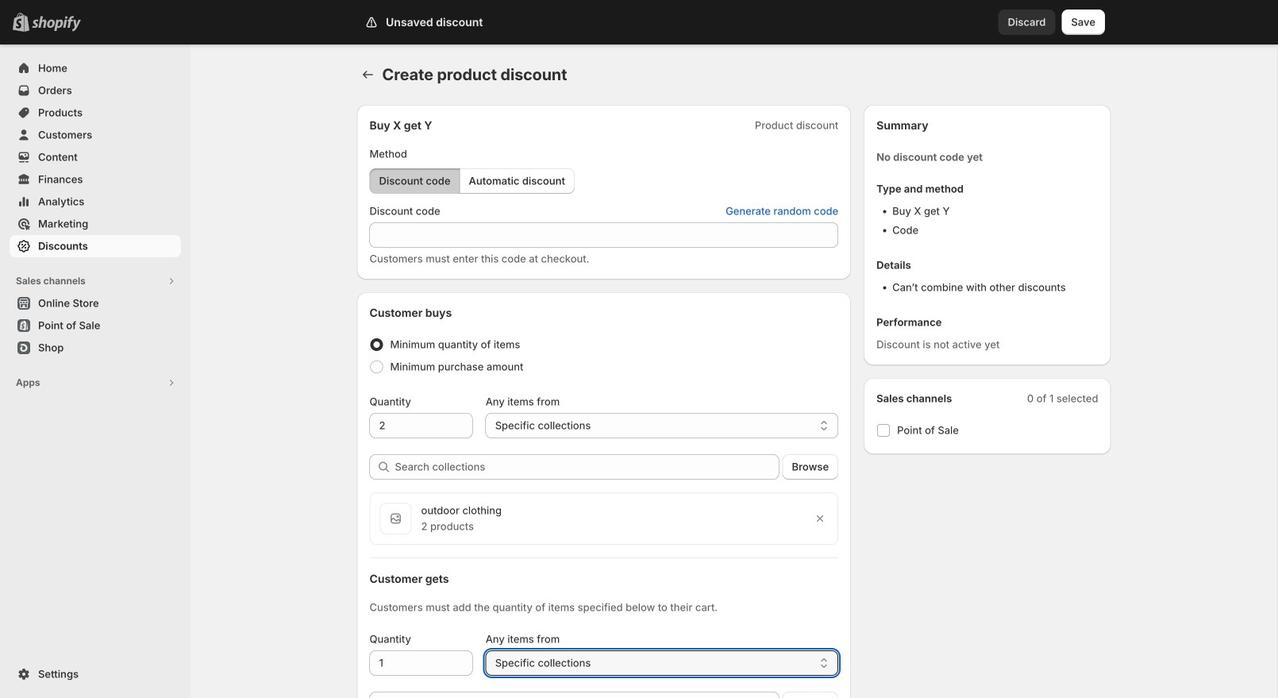 Task type: vqa. For each thing, say whether or not it's contained in the screenshot.
Shopify image
yes



Task type: locate. For each thing, give the bounding box(es) containing it.
2 search collections text field from the top
[[395, 692, 779, 698]]

None text field
[[370, 222, 839, 248]]

1 vertical spatial search collections text field
[[395, 692, 779, 698]]

None text field
[[370, 413, 473, 438], [370, 650, 473, 676], [370, 413, 473, 438], [370, 650, 473, 676]]

0 vertical spatial search collections text field
[[395, 454, 779, 480]]

shopify image
[[32, 16, 81, 32]]

Search collections text field
[[395, 454, 779, 480], [395, 692, 779, 698]]



Task type: describe. For each thing, give the bounding box(es) containing it.
1 search collections text field from the top
[[395, 454, 779, 480]]



